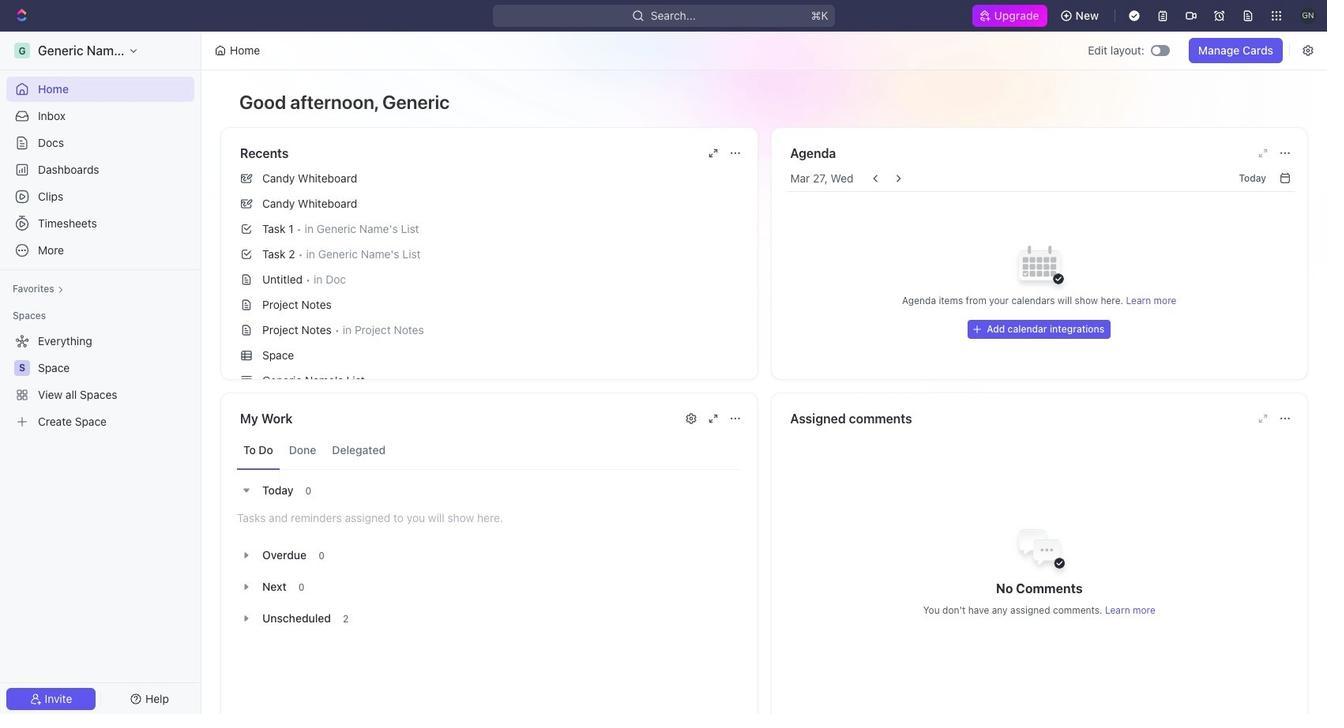 Task type: describe. For each thing, give the bounding box(es) containing it.
space, , element
[[14, 360, 30, 376]]

sidebar navigation
[[0, 32, 205, 714]]

tree inside sidebar "navigation"
[[6, 329, 194, 435]]



Task type: vqa. For each thing, say whether or not it's contained in the screenshot.
tree at left in Sidebar navigation
yes



Task type: locate. For each thing, give the bounding box(es) containing it.
tab list
[[237, 431, 742, 470]]

tree
[[6, 329, 194, 435]]

generic name's workspace, , element
[[14, 43, 30, 58]]



